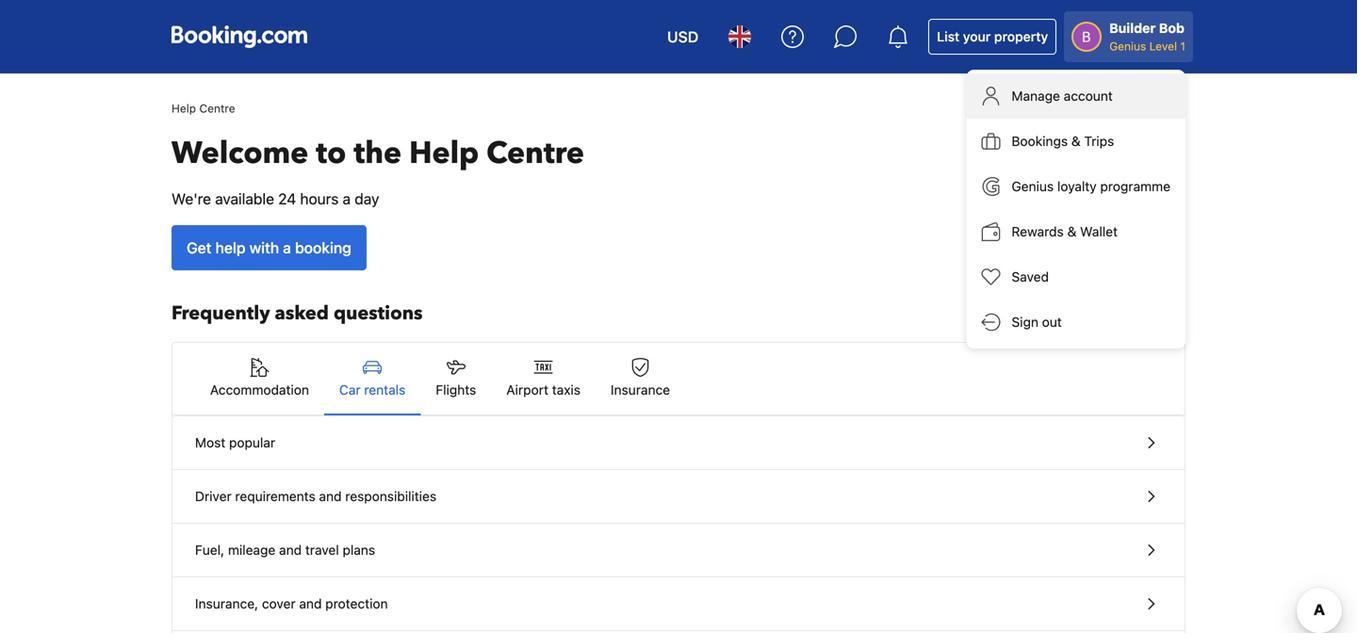 Task type: describe. For each thing, give the bounding box(es) containing it.
manage
[[1012, 88, 1061, 104]]

trips
[[1085, 133, 1115, 149]]

airport
[[507, 382, 549, 398]]

saved link
[[967, 255, 1186, 300]]

genius loyalty programme link
[[967, 164, 1186, 209]]

bookings & trips link
[[967, 119, 1186, 164]]

1 horizontal spatial help
[[409, 133, 479, 174]]

get help with a booking button
[[172, 225, 367, 271]]

and for cover
[[299, 596, 322, 612]]

0 horizontal spatial genius
[[1012, 179, 1054, 194]]

with
[[250, 239, 279, 257]]

driver requirements and responsibilities
[[195, 489, 437, 505]]

insurance,
[[195, 596, 259, 612]]

24
[[278, 190, 296, 208]]

saved
[[1012, 269, 1050, 285]]

help
[[216, 239, 246, 257]]

the
[[354, 133, 402, 174]]

wallet
[[1081, 224, 1118, 240]]

questions
[[334, 301, 423, 327]]

1 vertical spatial centre
[[487, 133, 585, 174]]

rewards
[[1012, 224, 1064, 240]]

get help with a booking
[[187, 239, 352, 257]]

and for mileage
[[279, 543, 302, 558]]

we're available 24 hours a day
[[172, 190, 379, 208]]

airport taxis button
[[492, 343, 596, 415]]

to
[[316, 133, 346, 174]]

& for trips
[[1072, 133, 1081, 149]]

manage account link
[[967, 74, 1186, 119]]

rewards & wallet link
[[967, 209, 1186, 255]]

genius loyalty programme
[[1012, 179, 1171, 194]]

genius inside builder bob genius level 1
[[1110, 40, 1147, 53]]

booking
[[295, 239, 352, 257]]

popular
[[229, 435, 275, 451]]

level
[[1150, 40, 1178, 53]]

usd button
[[656, 14, 710, 59]]

driver
[[195, 489, 232, 505]]

bookings & trips
[[1012, 133, 1115, 149]]

insurance, cover and protection
[[195, 596, 388, 612]]

1
[[1181, 40, 1186, 53]]

most popular button
[[173, 417, 1185, 471]]

insurance
[[611, 382, 671, 398]]

responsibilities
[[345, 489, 437, 505]]

fuel, mileage and travel plans button
[[173, 524, 1185, 578]]

programme
[[1101, 179, 1171, 194]]

0 vertical spatial help
[[172, 102, 196, 115]]

help centre
[[172, 102, 235, 115]]

mileage
[[228, 543, 276, 558]]

accommodation
[[210, 382, 309, 398]]

sign
[[1012, 315, 1039, 330]]

rewards & wallet
[[1012, 224, 1118, 240]]

a inside button
[[283, 239, 291, 257]]

loyalty
[[1058, 179, 1097, 194]]

car rentals
[[339, 382, 406, 398]]

frequently asked questions
[[172, 301, 423, 327]]

taxis
[[552, 382, 581, 398]]

most popular
[[195, 435, 275, 451]]

manage account
[[1012, 88, 1113, 104]]

get
[[187, 239, 212, 257]]

builder bob genius level 1
[[1110, 20, 1186, 53]]



Task type: locate. For each thing, give the bounding box(es) containing it.
genius down the builder
[[1110, 40, 1147, 53]]

0 vertical spatial and
[[319, 489, 342, 505]]

cover
[[262, 596, 296, 612]]

1 vertical spatial help
[[409, 133, 479, 174]]

airport taxis
[[507, 382, 581, 398]]

and inside "button"
[[299, 596, 322, 612]]

asked
[[275, 301, 329, 327]]

list your property link
[[929, 19, 1057, 55]]

builder
[[1110, 20, 1157, 36]]

tab list containing accommodation
[[173, 343, 1185, 417]]

help
[[172, 102, 196, 115], [409, 133, 479, 174]]

insurance button
[[596, 343, 686, 415]]

fuel, mileage and travel plans
[[195, 543, 375, 558]]

usd
[[668, 28, 699, 46]]

bookings
[[1012, 133, 1069, 149]]

out
[[1043, 315, 1063, 330]]

property
[[995, 29, 1049, 44]]

centre
[[199, 102, 235, 115], [487, 133, 585, 174]]

booking.com online hotel reservations image
[[172, 25, 307, 48]]

and right cover
[[299, 596, 322, 612]]

we're
[[172, 190, 211, 208]]

flights
[[436, 382, 477, 398]]

1 horizontal spatial a
[[343, 190, 351, 208]]

driver requirements and responsibilities button
[[173, 471, 1185, 524]]

sign out
[[1012, 315, 1063, 330]]

requirements
[[235, 489, 316, 505]]

and for requirements
[[319, 489, 342, 505]]

travel
[[305, 543, 339, 558]]

frequently
[[172, 301, 270, 327]]

and up the travel
[[319, 489, 342, 505]]

welcome
[[172, 133, 309, 174]]

bob
[[1160, 20, 1185, 36]]

1 vertical spatial and
[[279, 543, 302, 558]]

tab list
[[173, 343, 1185, 417]]

car
[[339, 382, 361, 398]]

sign out button
[[967, 300, 1186, 345]]

2 vertical spatial and
[[299, 596, 322, 612]]

1 vertical spatial a
[[283, 239, 291, 257]]

1 vertical spatial genius
[[1012, 179, 1054, 194]]

insurance, cover and protection button
[[173, 578, 1185, 632]]

1 horizontal spatial genius
[[1110, 40, 1147, 53]]

protection
[[326, 596, 388, 612]]

0 vertical spatial genius
[[1110, 40, 1147, 53]]

welcome to the help centre
[[172, 133, 585, 174]]

help up welcome
[[172, 102, 196, 115]]

and
[[319, 489, 342, 505], [279, 543, 302, 558], [299, 596, 322, 612]]

your
[[964, 29, 991, 44]]

0 horizontal spatial a
[[283, 239, 291, 257]]

& for wallet
[[1068, 224, 1077, 240]]

& left "trips"
[[1072, 133, 1081, 149]]

a
[[343, 190, 351, 208], [283, 239, 291, 257]]

1 horizontal spatial centre
[[487, 133, 585, 174]]

list
[[938, 29, 960, 44]]

accommodation button
[[195, 343, 324, 415]]

0 horizontal spatial centre
[[199, 102, 235, 115]]

list your property
[[938, 29, 1049, 44]]

a left day
[[343, 190, 351, 208]]

rentals
[[364, 382, 406, 398]]

hours
[[300, 190, 339, 208]]

a right with
[[283, 239, 291, 257]]

0 vertical spatial &
[[1072, 133, 1081, 149]]

day
[[355, 190, 379, 208]]

help right the
[[409, 133, 479, 174]]

genius left loyalty
[[1012, 179, 1054, 194]]

& left wallet
[[1068, 224, 1077, 240]]

0 vertical spatial a
[[343, 190, 351, 208]]

and left the travel
[[279, 543, 302, 558]]

genius
[[1110, 40, 1147, 53], [1012, 179, 1054, 194]]

0 horizontal spatial help
[[172, 102, 196, 115]]

plans
[[343, 543, 375, 558]]

most
[[195, 435, 226, 451]]

available
[[215, 190, 274, 208]]

flights button
[[421, 343, 492, 415]]

1 vertical spatial &
[[1068, 224, 1077, 240]]

&
[[1072, 133, 1081, 149], [1068, 224, 1077, 240]]

car rentals button
[[324, 343, 421, 415]]

0 vertical spatial centre
[[199, 102, 235, 115]]

fuel,
[[195, 543, 225, 558]]

account
[[1064, 88, 1113, 104]]



Task type: vqa. For each thing, say whether or not it's contained in the screenshot.
the bottommost centre
yes



